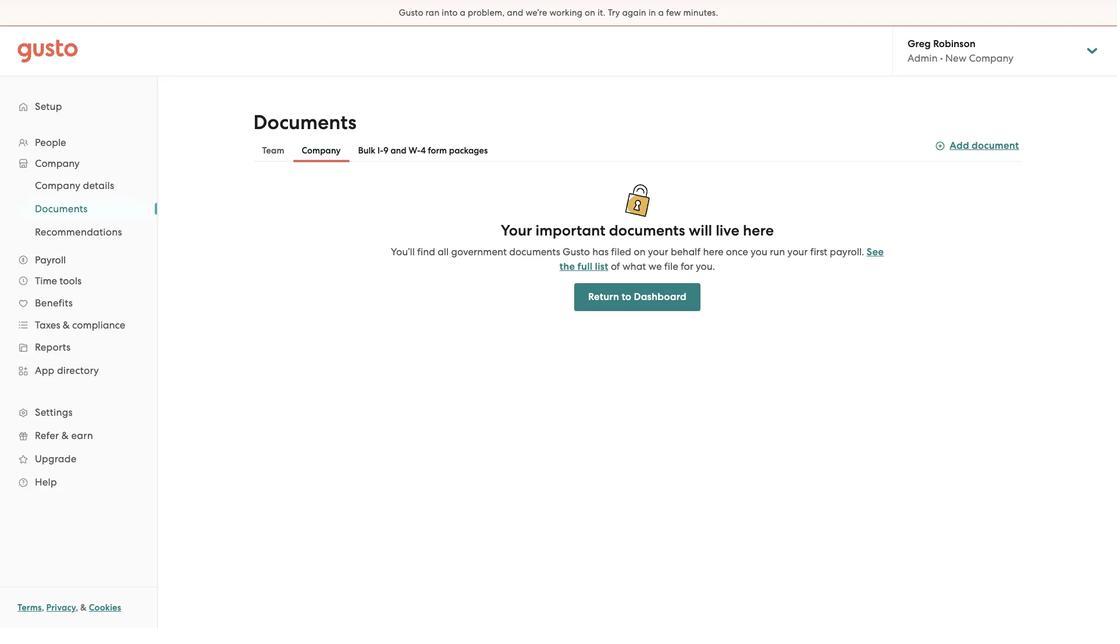 Task type: describe. For each thing, give the bounding box(es) containing it.
behalf
[[671, 246, 701, 258]]

1 vertical spatial gusto
[[563, 246, 590, 258]]

see the full list link
[[560, 246, 884, 273]]

0 vertical spatial and
[[507, 8, 524, 18]]

payroll
[[35, 254, 66, 266]]

reports
[[35, 342, 71, 353]]

taxes & compliance
[[35, 320, 125, 331]]

your important documents will live here
[[501, 222, 775, 240]]

terms , privacy , & cookies
[[17, 603, 121, 614]]

on for your
[[634, 246, 646, 258]]

company down company dropdown button
[[35, 180, 80, 192]]

company inside dropdown button
[[35, 158, 80, 169]]

into
[[442, 8, 458, 18]]

1 vertical spatial documents
[[510, 246, 561, 258]]

1 , from the left
[[42, 603, 44, 614]]

1 horizontal spatial documents
[[609, 222, 686, 240]]

settings
[[35, 407, 73, 419]]

gusto ran into a problem, and we're working on it. try again in a few minutes.
[[399, 8, 719, 18]]

filed
[[612, 246, 632, 258]]

app directory
[[35, 365, 99, 377]]

of
[[611, 261, 621, 272]]

we're
[[526, 8, 548, 18]]

time tools button
[[12, 271, 146, 292]]

terms link
[[17, 603, 42, 614]]

payroll button
[[12, 250, 146, 271]]

working
[[550, 8, 583, 18]]

bulk
[[358, 146, 376, 156]]

robinson
[[934, 38, 976, 50]]

return to dashboard link
[[575, 284, 701, 311]]

you'll find all government documents gusto has filed on your behalf here once you run your first payroll.
[[391, 246, 865, 258]]

the
[[560, 261, 575, 273]]

4
[[421, 146, 426, 156]]

recommendations
[[35, 226, 122, 238]]

list containing company details
[[0, 174, 157, 244]]

new
[[946, 52, 967, 64]]

0 vertical spatial gusto
[[399, 8, 424, 18]]

you
[[751, 246, 768, 258]]

to
[[622, 291, 632, 303]]

try
[[608, 8, 620, 18]]

all
[[438, 246, 449, 258]]

upgrade link
[[12, 449, 146, 470]]

government
[[451, 246, 507, 258]]

run
[[770, 246, 786, 258]]

taxes
[[35, 320, 60, 331]]

benefits
[[35, 298, 73, 309]]

greg robinson admin • new company
[[908, 38, 1014, 64]]

will
[[689, 222, 713, 240]]

of what we file for you.
[[611, 261, 716, 272]]

directory
[[57, 365, 99, 377]]

app directory link
[[12, 360, 146, 381]]

list
[[595, 261, 609, 273]]

company inside greg robinson admin • new company
[[970, 52, 1014, 64]]

benefits link
[[12, 293, 146, 314]]

people
[[35, 137, 66, 148]]

help link
[[12, 472, 146, 493]]

time tools
[[35, 275, 82, 287]]

add
[[950, 140, 970, 152]]

see
[[867, 246, 884, 259]]

return
[[589, 291, 620, 303]]

see the full list
[[560, 246, 884, 273]]

privacy
[[46, 603, 76, 614]]

and inside button
[[391, 146, 407, 156]]

0 horizontal spatial here
[[704, 246, 724, 258]]

gusto navigation element
[[0, 76, 157, 513]]

live
[[716, 222, 740, 240]]

2 a from the left
[[659, 8, 664, 18]]

form
[[428, 146, 447, 156]]

taxes & compliance button
[[12, 315, 146, 336]]

again
[[623, 8, 647, 18]]

& for earn
[[62, 430, 69, 442]]

refer
[[35, 430, 59, 442]]

company inside button
[[302, 146, 341, 156]]

for
[[681, 261, 694, 272]]

2 vertical spatial &
[[80, 603, 87, 614]]

what
[[623, 261, 647, 272]]



Task type: vqa. For each thing, say whether or not it's contained in the screenshot.
Company within 'link'
yes



Task type: locate. For each thing, give the bounding box(es) containing it.
company button
[[293, 139, 350, 162]]

cookies
[[89, 603, 121, 614]]

terms
[[17, 603, 42, 614]]

documents up the you'll find all government documents gusto has filed on your behalf here once you run your first payroll. at the top of page
[[609, 222, 686, 240]]

documents up company button
[[254, 111, 357, 134]]

1 vertical spatial documents
[[35, 203, 88, 215]]

company details
[[35, 180, 114, 192]]

we
[[649, 261, 662, 272]]

i-
[[378, 146, 384, 156]]

0 vertical spatial here
[[744, 222, 775, 240]]

first
[[811, 246, 828, 258]]

company right new
[[970, 52, 1014, 64]]

on for it.
[[585, 8, 596, 18]]

home image
[[17, 39, 78, 63]]

1 horizontal spatial here
[[744, 222, 775, 240]]

company
[[970, 52, 1014, 64], [302, 146, 341, 156], [35, 158, 80, 169], [35, 180, 80, 192]]

2 list from the top
[[0, 174, 157, 244]]

refer & earn
[[35, 430, 93, 442]]

dashboard
[[634, 291, 687, 303]]

•
[[941, 52, 944, 64]]

0 horizontal spatial documents
[[35, 203, 88, 215]]

1 a from the left
[[460, 8, 466, 18]]

,
[[42, 603, 44, 614], [76, 603, 78, 614]]

you.
[[696, 261, 716, 272]]

0 horizontal spatial and
[[391, 146, 407, 156]]

0 vertical spatial on
[[585, 8, 596, 18]]

full
[[578, 261, 593, 273]]

find
[[417, 246, 435, 258]]

company left bulk
[[302, 146, 341, 156]]

your
[[648, 246, 669, 258], [788, 246, 808, 258]]

on up what
[[634, 246, 646, 258]]

minutes.
[[684, 8, 719, 18]]

settings link
[[12, 402, 146, 423]]

company details link
[[21, 175, 146, 196]]

once
[[727, 246, 749, 258]]

it.
[[598, 8, 606, 18]]

list containing people
[[0, 132, 157, 494]]

setup link
[[12, 96, 146, 117]]

recommendations link
[[21, 222, 146, 243]]

bulk i-9 and w-4 form packages
[[358, 146, 488, 156]]

upgrade
[[35, 454, 77, 465]]

0 horizontal spatial documents
[[510, 246, 561, 258]]

greg
[[908, 38, 931, 50]]

1 horizontal spatial on
[[634, 246, 646, 258]]

2 , from the left
[[76, 603, 78, 614]]

1 horizontal spatial and
[[507, 8, 524, 18]]

return to dashboard
[[589, 291, 687, 303]]

problem,
[[468, 8, 505, 18]]

gusto
[[399, 8, 424, 18], [563, 246, 590, 258]]

0 vertical spatial documents
[[254, 111, 357, 134]]

1 your from the left
[[648, 246, 669, 258]]

0 horizontal spatial a
[[460, 8, 466, 18]]

0 vertical spatial documents
[[609, 222, 686, 240]]

documents link
[[21, 199, 146, 220]]

1 horizontal spatial ,
[[76, 603, 78, 614]]

important
[[536, 222, 606, 240]]

team button
[[254, 139, 293, 162]]

ran
[[426, 8, 440, 18]]

here up you.
[[704, 246, 724, 258]]

1 vertical spatial on
[[634, 246, 646, 258]]

&
[[63, 320, 70, 331], [62, 430, 69, 442], [80, 603, 87, 614]]

1 vertical spatial and
[[391, 146, 407, 156]]

documents down company details
[[35, 203, 88, 215]]

& for compliance
[[63, 320, 70, 331]]

details
[[83, 180, 114, 192]]

w-
[[409, 146, 421, 156]]

documents
[[254, 111, 357, 134], [35, 203, 88, 215]]

company down 'people'
[[35, 158, 80, 169]]

setup
[[35, 101, 62, 112]]

in
[[649, 8, 657, 18]]

& inside dropdown button
[[63, 320, 70, 331]]

gusto up "full"
[[563, 246, 590, 258]]

9
[[384, 146, 389, 156]]

0 vertical spatial &
[[63, 320, 70, 331]]

a right "into"
[[460, 8, 466, 18]]

0 horizontal spatial on
[[585, 8, 596, 18]]

payroll.
[[830, 246, 865, 258]]

1 horizontal spatial your
[[788, 246, 808, 258]]

team
[[262, 146, 284, 156]]

& left earn
[[62, 430, 69, 442]]

on left it.
[[585, 8, 596, 18]]

few
[[667, 8, 682, 18]]

2 your from the left
[[788, 246, 808, 258]]

a right the in
[[659, 8, 664, 18]]

documents down your on the top of the page
[[510, 246, 561, 258]]

0 horizontal spatial your
[[648, 246, 669, 258]]

help
[[35, 477, 57, 488]]

you'll
[[391, 246, 415, 258]]

bulk i-9 and w-4 form packages button
[[350, 139, 497, 162]]

1 horizontal spatial documents
[[254, 111, 357, 134]]

& left cookies
[[80, 603, 87, 614]]

& right taxes
[[63, 320, 70, 331]]

compliance
[[72, 320, 125, 331]]

and left we're
[[507, 8, 524, 18]]

privacy link
[[46, 603, 76, 614]]

cookies button
[[89, 601, 121, 615]]

, left cookies
[[76, 603, 78, 614]]

your right run
[[788, 246, 808, 258]]

0 horizontal spatial ,
[[42, 603, 44, 614]]

1 vertical spatial &
[[62, 430, 69, 442]]

has
[[593, 246, 609, 258]]

here up "you"
[[744, 222, 775, 240]]

here
[[744, 222, 775, 240], [704, 246, 724, 258]]

, left privacy
[[42, 603, 44, 614]]

and
[[507, 8, 524, 18], [391, 146, 407, 156]]

file
[[665, 261, 679, 272]]

list
[[0, 132, 157, 494], [0, 174, 157, 244]]

and right 9
[[391, 146, 407, 156]]

company button
[[12, 153, 146, 174]]

packages
[[449, 146, 488, 156]]

your
[[501, 222, 532, 240]]

1 list from the top
[[0, 132, 157, 494]]

tools
[[60, 275, 82, 287]]

earn
[[71, 430, 93, 442]]

reports link
[[12, 337, 146, 358]]

1 vertical spatial here
[[704, 246, 724, 258]]

documents inside gusto navigation element
[[35, 203, 88, 215]]

your up we
[[648, 246, 669, 258]]

0 horizontal spatial gusto
[[399, 8, 424, 18]]

time
[[35, 275, 57, 287]]

1 horizontal spatial a
[[659, 8, 664, 18]]

documents
[[609, 222, 686, 240], [510, 246, 561, 258]]

app
[[35, 365, 54, 377]]

gusto left ran
[[399, 8, 424, 18]]

admin
[[908, 52, 938, 64]]

add document link
[[936, 138, 1020, 154]]

1 horizontal spatial gusto
[[563, 246, 590, 258]]

a
[[460, 8, 466, 18], [659, 8, 664, 18]]



